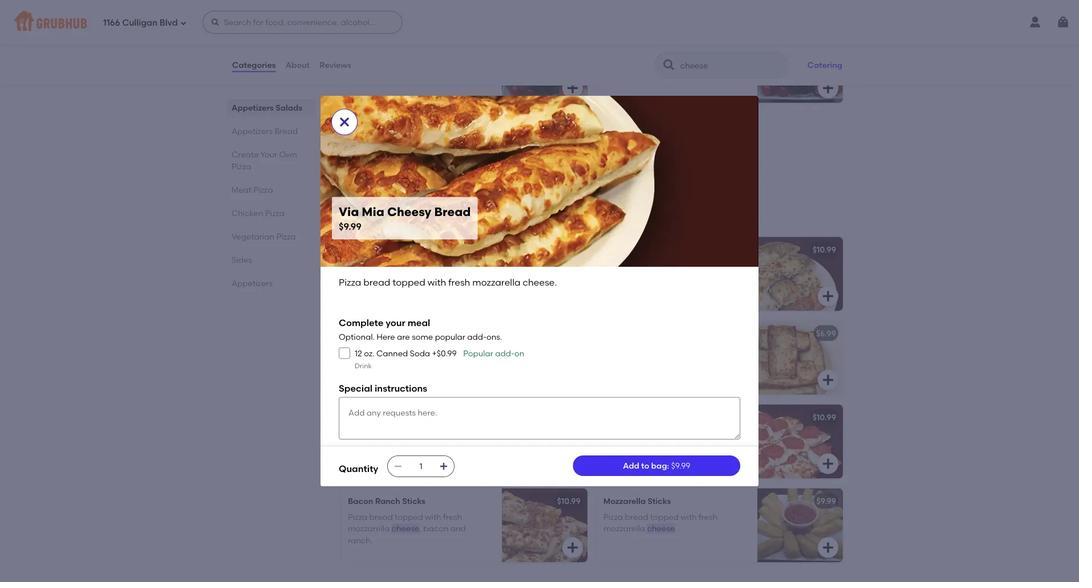 Task type: vqa. For each thing, say whether or not it's contained in the screenshot.
, inside the ", olives, pepperoncini and carrots."
yes



Task type: describe. For each thing, give the bounding box(es) containing it.
mia for via mia greek bread
[[363, 413, 377, 422]]

1166 culligan blvd
[[103, 18, 178, 28]]

meat
[[232, 185, 252, 195]]

bag:
[[651, 461, 669, 471]]

hearts, inside lettuce, cherry tomatoes, onion, olives, cucumber, artichoke hearts, carrots, pepperoncini and feta .
[[455, 148, 482, 158]]

cheese left bacon
[[392, 524, 420, 534]]

bread, for fresh
[[625, 261, 651, 271]]

meal
[[408, 317, 430, 328]]

$0.99
[[437, 348, 457, 358]]

ranch
[[375, 497, 400, 506]]

to
[[641, 461, 650, 471]]

cucumber, inside lettuce, cherry tomatoes, onion, olives, cucumber, artichoke hearts, carrots, pepperoncini and feta .
[[373, 148, 415, 158]]

fresh inside pizza bread, pesto sauce, dusted with fresh mozzarella
[[622, 273, 641, 282]]

jalapeno
[[419, 357, 454, 366]]

some
[[412, 332, 433, 342]]

mia for via mia garden salad
[[618, 37, 633, 46]]

bacon
[[348, 497, 373, 506]]

quantity
[[339, 463, 378, 474]]

cheese down via mia cheesy bread on the top left
[[392, 273, 420, 282]]

via mia garden salad image
[[758, 29, 843, 103]]

pepperoncini inside lettuce, cherry tomatoes, onion, olives, cucumber, artichoke hearts, carrots, pepperoncini and feta .
[[380, 160, 431, 170]]

pizza inside create your own pizza
[[232, 161, 251, 171]]

pizza up complete
[[339, 277, 361, 288]]

pesto
[[635, 245, 657, 255]]

ons.
[[487, 332, 502, 342]]

, olives, pepperoncini and carrots.
[[348, 65, 474, 86]]

pizza bread topped with fresh mozzarella for mozzarella sticks
[[604, 513, 718, 534]]

mia for via mia cheesy bread
[[363, 245, 377, 255]]

pizza bread, pesto sauce, dusted with fresh mozzarella
[[604, 261, 730, 282]]

appetizers inside appetizers bread tab
[[232, 126, 273, 136]]

catering button
[[803, 52, 848, 78]]

mozarella
[[445, 345, 484, 355]]

peppers.
[[456, 357, 490, 366]]

are
[[397, 332, 410, 342]]

popular
[[435, 332, 466, 342]]

vegetarian
[[232, 232, 274, 241]]

via for via mia cheesy bread $9.99
[[339, 204, 359, 219]]

mozzarella down mozzarella
[[604, 524, 645, 534]]

sides tab
[[232, 254, 312, 266]]

$8.99
[[816, 37, 836, 46]]

cucumber, inside , artichoke hearts, olives, cucumber, pepperoncini and carrots.
[[696, 65, 738, 74]]

1166
[[103, 18, 120, 28]]

, for carrots.
[[376, 65, 378, 74]]

special
[[339, 383, 373, 394]]

popular add-on
[[463, 348, 524, 358]]

create
[[232, 149, 259, 159]]

$10.99 for pizza bread topped with fresh mozzarella
[[557, 497, 581, 506]]

pizza up add
[[604, 429, 623, 439]]

salads
[[276, 103, 302, 112]]

about button
[[285, 45, 310, 86]]

sauce,
[[676, 261, 702, 271]]

pizza down meat pizza tab at the top
[[265, 208, 285, 218]]

mia for via mia pesto bread
[[618, 245, 633, 255]]

bread for ranch
[[369, 513, 393, 522]]

mozzarella up add
[[604, 440, 645, 450]]

pizza down mozzarella
[[604, 513, 623, 522]]

pizza inside pizza bread, pesto sauce, dusted with fresh mozzarella
[[604, 261, 623, 271]]

with inside pizza bread, topped with mozarella cheese and sliced jalapeno peppers.
[[427, 345, 443, 355]]

$9.99 for mozzarella sticks
[[817, 497, 836, 506]]

svg image for garlic bread image
[[822, 374, 835, 387]]

. inside lettuce, cherry tomatoes, onion, olives, cucumber, artichoke hearts, carrots, pepperoncini and feta .
[[376, 172, 378, 181]]

reviews
[[320, 60, 351, 70]]

soda
[[410, 348, 430, 358]]

olives, inside , olives, pepperoncini and carrots.
[[380, 65, 403, 74]]

$9.99 for via mia chef salad
[[561, 37, 581, 46]]

mozzarella
[[604, 497, 646, 506]]

pepperoncini inside , artichoke hearts, olives, cucumber, pepperoncini and carrots.
[[604, 76, 655, 86]]

meat pizza tab
[[232, 184, 312, 196]]

add- inside complete your meal optional. here are some popular add-ons.
[[467, 332, 487, 342]]

pizza down via mia cheesy bread on the top left
[[348, 261, 368, 271]]

cherry
[[382, 137, 406, 146]]

lettuce, for lettuce, cherry tomatoes, onion, olives, cucumber, artichoke hearts, carrots, pepperoncini and feta .
[[348, 137, 380, 146]]

via mia cheesy bread image
[[502, 237, 588, 311]]

feta
[[450, 160, 466, 170]]

greek for salad
[[379, 121, 403, 130]]

and inside , olives, pepperoncini and carrots.
[[459, 65, 474, 74]]

blvd
[[160, 18, 178, 28]]

pizza bread topped with fresh mozzarella for via mia cheesy bread
[[348, 261, 462, 282]]

appetizers inside appetizers tab
[[232, 278, 273, 288]]

add to bag: $9.99
[[623, 461, 691, 471]]

here
[[377, 332, 395, 342]]

canned
[[377, 348, 408, 358]]

Search Via Mia Pizza search field
[[679, 60, 767, 71]]

sides
[[232, 255, 252, 265]]

and inside lettuce, cherry tomatoes, onion, olives, cucumber, artichoke hearts, carrots, pepperoncini and feta .
[[433, 160, 449, 170]]

ranch.
[[348, 536, 373, 546]]

optional.
[[339, 332, 375, 342]]

onion,
[[449, 137, 473, 146]]

appetizers bread inside tab
[[232, 126, 298, 136]]

pepperoncini inside , olives, pepperoncini and carrots.
[[405, 65, 457, 74]]

sticks for mozzarella sticks
[[648, 497, 671, 506]]

mia for via mia cheesy bread $9.99
[[362, 204, 384, 219]]

, inside ', bacon and ranch.'
[[420, 524, 422, 534]]

carrots. inside , olives, pepperoncini and carrots.
[[348, 76, 378, 86]]

meat pizza
[[232, 185, 273, 195]]

pizza bread topped with fresh mozzarella cheese.
[[339, 277, 557, 288]]

complete
[[339, 317, 384, 328]]

via mia cheesy bread
[[348, 245, 434, 255]]

salad for via mia greek salad
[[405, 121, 428, 130]]

cheese . for mozzarella sticks
[[647, 524, 677, 534]]

on
[[515, 348, 524, 358]]

12 oz. canned soda + $0.99
[[355, 348, 457, 358]]

jalapeno
[[348, 329, 386, 339]]

hearts, inside , artichoke hearts, olives, cucumber, pepperoncini and carrots.
[[642, 65, 669, 74]]

carrots. inside , artichoke hearts, olives, cucumber, pepperoncini and carrots.
[[674, 76, 704, 86]]

+
[[432, 348, 437, 358]]

bread for via mia pesto bread
[[659, 245, 682, 255]]

via mia greek salad image
[[502, 113, 588, 187]]

$9.99 inside via mia cheesy bread $9.99
[[339, 221, 362, 232]]

pizza inside pizza bread, topped with mozarella cheese and sliced jalapeno peppers.
[[348, 345, 368, 355]]

categories button
[[232, 45, 277, 86]]

via for via mia pesto bread
[[604, 245, 617, 255]]

carrots,
[[348, 160, 378, 170]]

create your own pizza
[[232, 149, 297, 171]]

12
[[355, 348, 362, 358]]

your
[[261, 149, 277, 159]]

and inside ', bacon and ranch.'
[[451, 524, 466, 534]]

drink
[[355, 362, 372, 370]]

$6.99 button
[[597, 321, 843, 395]]

seasoning.
[[425, 440, 467, 450]]

via mia greek bread
[[348, 413, 429, 422]]

cheese and via mia seasoning.
[[348, 440, 467, 450]]

via for via mia cheesy bread
[[348, 245, 361, 255]]

mozzarella sticks
[[604, 497, 671, 506]]

pepperoni.
[[694, 440, 736, 450]]

instructions
[[375, 383, 427, 394]]

. for via
[[420, 273, 422, 282]]

pizza bread topped with fresh mozzarella up bag: at the bottom of the page
[[604, 429, 718, 450]]

lettuce, tomatoes, cheese
[[604, 53, 706, 63]]

appetizers tab
[[232, 277, 312, 289]]

sliced
[[395, 357, 417, 366]]

via mia pesto bread
[[604, 245, 682, 255]]

categories
[[232, 60, 276, 70]]

cheese inside pizza bread, topped with mozarella cheese and sliced jalapeno peppers.
[[348, 357, 376, 366]]

with inside pizza bread, pesto sauce, dusted with fresh mozzarella
[[604, 273, 620, 282]]

cheese down 'mozzarella sticks' in the right bottom of the page
[[647, 524, 675, 534]]

. for mozzarella
[[675, 524, 677, 534]]

search icon image
[[662, 58, 676, 72]]

bacon ranch sticks
[[348, 497, 426, 506]]

cheese up quantity
[[348, 440, 376, 450]]



Task type: locate. For each thing, give the bounding box(es) containing it.
mia down via mia cheesy bread $9.99
[[363, 245, 377, 255]]

$10.99 for pizza bread, pesto sauce, dusted with fresh mozzarella
[[813, 245, 836, 255]]

culligan
[[122, 18, 158, 28]]

cheesy for via mia cheesy bread $9.99
[[387, 204, 432, 219]]

salad up search icon
[[667, 37, 689, 46]]

add- up 'popular'
[[467, 332, 487, 342]]

1 horizontal spatial appetizers bread
[[339, 211, 444, 225]]

cheese
[[678, 53, 706, 63], [348, 65, 376, 74], [392, 273, 420, 282], [686, 273, 714, 282], [348, 357, 376, 366], [348, 440, 376, 450], [647, 440, 675, 450], [392, 524, 420, 534], [647, 524, 675, 534]]

bread, for and
[[369, 345, 395, 355]]

svg image for bacon ranch sticks image
[[566, 541, 580, 555]]

2 vertical spatial ,
[[420, 524, 422, 534]]

mia left garden
[[618, 37, 633, 46]]

2 horizontal spatial .
[[675, 524, 677, 534]]

artichoke up feta
[[417, 148, 453, 158]]

2 vertical spatial pepperoncini
[[380, 160, 431, 170]]

appetizers inside appetizers salads 'tab'
[[232, 103, 274, 112]]

1 vertical spatial ,
[[376, 65, 378, 74]]

mia left pesto
[[618, 245, 633, 255]]

carrots. down search icon
[[674, 76, 704, 86]]

carrots. down reviews
[[348, 76, 378, 86]]

0 horizontal spatial carrots.
[[348, 76, 378, 86]]

pizza bread, topped with mozarella cheese and sliced jalapeno peppers.
[[348, 345, 490, 366]]

cheese . for via mia cheesy bread
[[392, 273, 422, 282]]

chicken pizza
[[232, 208, 285, 218]]

1 vertical spatial lettuce,
[[348, 137, 380, 146]]

, for cucumber,
[[706, 53, 708, 63]]

bread down feta
[[434, 204, 471, 219]]

bread for via mia cheesy bread
[[410, 245, 434, 255]]

lettuce, up carrots,
[[348, 137, 380, 146]]

0 horizontal spatial cheese .
[[392, 273, 422, 282]]

lettuce,
[[604, 53, 635, 63], [348, 137, 380, 146]]

sticks for jalapeno sticks
[[388, 329, 411, 339]]

svg image for mozzarella sticks image on the bottom of the page
[[822, 541, 835, 555]]

greek up cherry
[[379, 121, 403, 130]]

via
[[348, 37, 361, 46], [604, 37, 617, 46], [348, 121, 361, 130], [339, 204, 359, 219], [348, 245, 361, 255], [604, 245, 617, 255], [348, 413, 361, 422], [395, 440, 407, 450]]

your
[[386, 317, 406, 328]]

cucumber, right search icon
[[696, 65, 738, 74]]

cucumber, down cherry
[[373, 148, 415, 158]]

0 vertical spatial tomatoes,
[[637, 53, 677, 63]]

pepperoni sticks image
[[758, 405, 843, 479]]

cheesy for via mia cheesy bread
[[379, 245, 408, 255]]

dusted
[[703, 261, 730, 271]]

bread up via mia cheesy bread on the top left
[[407, 211, 444, 225]]

mozzarella up ranch.
[[348, 524, 390, 534]]

pizza down the via mia pesto bread
[[604, 261, 623, 271]]

svg image for via mia pesto bread image
[[822, 290, 835, 303]]

bread
[[275, 126, 298, 136], [434, 204, 471, 219], [407, 211, 444, 225], [410, 245, 434, 255], [659, 245, 682, 255], [405, 413, 429, 422]]

0 vertical spatial appetizers bread
[[232, 126, 298, 136]]

mozzarella left cheese.
[[473, 277, 521, 288]]

lettuce, inside lettuce, cherry tomatoes, onion, olives, cucumber, artichoke hearts, carrots, pepperoncini and feta .
[[348, 137, 380, 146]]

add
[[623, 461, 640, 471]]

appetizers down sides
[[232, 278, 273, 288]]

pizza down "optional."
[[348, 345, 368, 355]]

2 vertical spatial $10.99
[[557, 497, 581, 506]]

and inside pizza bread, topped with mozarella cheese and sliced jalapeno peppers.
[[378, 357, 393, 366]]

cheesy up via mia cheesy bread on the top left
[[387, 204, 432, 219]]

pepperoncini down lettuce, tomatoes, cheese
[[604, 76, 655, 86]]

0 horizontal spatial artichoke
[[417, 148, 453, 158]]

artichoke inside lettuce, cherry tomatoes, onion, olives, cucumber, artichoke hearts, carrots, pepperoncini and feta .
[[417, 148, 453, 158]]

$9.99 for via mia greek salad
[[561, 121, 581, 130]]

Special instructions text field
[[339, 397, 741, 440]]

0 horizontal spatial add-
[[467, 332, 487, 342]]

add-
[[467, 332, 487, 342], [495, 348, 515, 358]]

, bacon and ranch.
[[348, 524, 466, 546]]

appetizers salads
[[232, 103, 302, 112]]

bacon
[[424, 524, 449, 534]]

tomatoes, left 'onion,' at the left
[[408, 137, 447, 146]]

1 vertical spatial bread,
[[369, 345, 395, 355]]

jalapeno sticks
[[348, 329, 411, 339]]

bread, down the via mia pesto bread
[[625, 261, 651, 271]]

pepperoncini down via mia chef salad
[[405, 65, 457, 74]]

via for via mia garden salad
[[604, 37, 617, 46]]

0 vertical spatial $10.99
[[813, 245, 836, 255]]

cheesy inside via mia cheesy bread $9.99
[[387, 204, 432, 219]]

0 vertical spatial pepperoncini
[[405, 65, 457, 74]]

mia up input item quantity number field
[[409, 440, 423, 450]]

vegetarian pizza tab
[[232, 230, 312, 242]]

pizza bread topped with fresh mozzarella down 'mozzarella sticks' in the right bottom of the page
[[604, 513, 718, 534]]

artichoke inside , artichoke hearts, olives, cucumber, pepperoncini and carrots.
[[604, 65, 640, 74]]

mia up carrots,
[[363, 121, 377, 130]]

0 horizontal spatial lettuce,
[[348, 137, 380, 146]]

$9.99
[[561, 37, 581, 46], [561, 121, 581, 130], [339, 221, 362, 232], [561, 245, 581, 255], [671, 461, 691, 471], [817, 497, 836, 506]]

, inside , artichoke hearts, olives, cucumber, pepperoncini and carrots.
[[706, 53, 708, 63]]

1 horizontal spatial cheese .
[[647, 524, 677, 534]]

cheese down via mia chef salad
[[348, 65, 376, 74]]

1 vertical spatial cheese .
[[647, 524, 677, 534]]

1 horizontal spatial olives,
[[380, 65, 403, 74]]

via mia pesto bread image
[[758, 237, 843, 311]]

pizza up the sides tab
[[276, 232, 296, 241]]

1 vertical spatial hearts,
[[455, 148, 482, 158]]

1 vertical spatial cucumber,
[[373, 148, 415, 158]]

0 horizontal spatial .
[[376, 172, 378, 181]]

, artichoke hearts, olives, cucumber, pepperoncini and carrots.
[[604, 53, 738, 86]]

0 horizontal spatial bread,
[[369, 345, 395, 355]]

1 vertical spatial tomatoes,
[[408, 137, 447, 146]]

bread, down here
[[369, 345, 395, 355]]

bread inside via mia cheesy bread $9.99
[[434, 204, 471, 219]]

bread for sticks
[[625, 513, 648, 522]]

pizza bread topped with fresh mozzarella
[[348, 261, 462, 282], [604, 429, 718, 450], [348, 513, 462, 534], [604, 513, 718, 534]]

mia left chef at the top left of page
[[363, 37, 377, 46]]

, left bacon
[[420, 524, 422, 534]]

via for via mia chef salad
[[348, 37, 361, 46]]

0 vertical spatial .
[[376, 172, 378, 181]]

and
[[459, 65, 474, 74], [657, 76, 673, 86], [433, 160, 449, 170], [378, 357, 393, 366], [378, 440, 393, 450], [677, 440, 692, 450], [451, 524, 466, 534]]

cheese . down via mia cheesy bread on the top left
[[392, 273, 422, 282]]

svg image
[[1057, 15, 1070, 29], [180, 20, 187, 27], [566, 82, 580, 95], [822, 82, 835, 95], [566, 165, 580, 179], [822, 290, 835, 303], [822, 374, 835, 387], [394, 462, 403, 471], [566, 541, 580, 555], [822, 541, 835, 555]]

sticks
[[388, 329, 411, 339], [402, 497, 426, 506], [648, 497, 671, 506]]

cheese and pepperoni.
[[647, 440, 736, 450]]

1 horizontal spatial tomatoes,
[[637, 53, 677, 63]]

lettuce, cherry tomatoes, onion, olives, cucumber, artichoke hearts, carrots, pepperoncini and feta .
[[348, 137, 482, 181]]

svg image for via mia garden salad image
[[822, 82, 835, 95]]

mia up via mia cheesy bread on the top left
[[362, 204, 384, 219]]

sticks down your
[[388, 329, 411, 339]]

carrots.
[[348, 76, 378, 86], [674, 76, 704, 86]]

own
[[279, 149, 297, 159]]

1 vertical spatial appetizers bread
[[339, 211, 444, 225]]

pizza down the bacon
[[348, 513, 368, 522]]

1 vertical spatial cheesy
[[379, 245, 408, 255]]

pizza bread topped with fresh mozzarella down via mia cheesy bread on the top left
[[348, 261, 462, 282]]

bread inside tab
[[275, 126, 298, 136]]

1 vertical spatial .
[[420, 273, 422, 282]]

greek for bread
[[379, 413, 403, 422]]

1 horizontal spatial add-
[[495, 348, 515, 358]]

2 horizontal spatial olives,
[[671, 65, 694, 74]]

popular
[[463, 348, 493, 358]]

0 vertical spatial artichoke
[[604, 65, 640, 74]]

hearts, down lettuce, tomatoes, cheese
[[642, 65, 669, 74]]

olives, inside , artichoke hearts, olives, cucumber, pepperoncini and carrots.
[[671, 65, 694, 74]]

appetizers bread
[[232, 126, 298, 136], [339, 211, 444, 225]]

chicken pizza tab
[[232, 207, 312, 219]]

bread for via mia greek bread
[[405, 413, 429, 422]]

appetizers bread down appetizers salads
[[232, 126, 298, 136]]

artichoke down lettuce, tomatoes, cheese
[[604, 65, 640, 74]]

, inside , olives, pepperoncini and carrots.
[[376, 65, 378, 74]]

0 horizontal spatial ,
[[376, 65, 378, 74]]

mozzarella down pesto
[[643, 273, 684, 282]]

olives, up carrots,
[[348, 148, 372, 158]]

mozzarella down via mia cheesy bread on the top left
[[348, 273, 390, 282]]

$9.99 for via mia cheesy bread
[[561, 245, 581, 255]]

mia down the special instructions
[[363, 413, 377, 422]]

via mia greek bread image
[[502, 405, 588, 479]]

about
[[286, 60, 310, 70]]

cheese down "optional."
[[348, 357, 376, 366]]

complete your meal optional. here are some popular add-ons.
[[339, 317, 502, 342]]

pizza inside tab
[[276, 232, 296, 241]]

greek down the special instructions
[[379, 413, 403, 422]]

bacon ranch sticks image
[[502, 489, 588, 563]]

$10.99 for cheese
[[813, 413, 836, 422]]

pesto
[[652, 261, 674, 271]]

pizza bread topped with fresh mozzarella for bacon ranch sticks
[[348, 513, 462, 534]]

bread,
[[625, 261, 651, 271], [369, 345, 395, 355]]

1 horizontal spatial artichoke
[[604, 65, 640, 74]]

1 horizontal spatial ,
[[420, 524, 422, 534]]

1 horizontal spatial lettuce,
[[604, 53, 635, 63]]

vegetarian pizza
[[232, 232, 296, 241]]

1 horizontal spatial bread,
[[625, 261, 651, 271]]

olives, down chef at the top left of page
[[380, 65, 403, 74]]

0 vertical spatial lettuce,
[[604, 53, 635, 63]]

tomatoes, down garden
[[637, 53, 677, 63]]

cheese down sauce,
[[686, 273, 714, 282]]

, down via mia chef salad
[[376, 65, 378, 74]]

Input item quantity number field
[[409, 456, 434, 477]]

hearts, down 'onion,' at the left
[[455, 148, 482, 158]]

svg image for via mia greek salad image
[[566, 165, 580, 179]]

garlic bread image
[[758, 321, 843, 395]]

$6.99
[[816, 329, 836, 339]]

via for via mia greek bread
[[348, 413, 361, 422]]

topped
[[395, 261, 423, 271], [393, 277, 425, 288], [397, 345, 425, 355], [650, 429, 679, 439], [395, 513, 423, 522], [650, 513, 679, 522]]

via for via mia greek salad
[[348, 121, 361, 130]]

add- down ons.
[[495, 348, 515, 358]]

olives, inside lettuce, cherry tomatoes, onion, olives, cucumber, artichoke hearts, carrots, pepperoncini and feta .
[[348, 148, 372, 158]]

oz.
[[364, 348, 375, 358]]

appetizers up "create"
[[232, 126, 273, 136]]

,
[[706, 53, 708, 63], [376, 65, 378, 74], [420, 524, 422, 534]]

olives, down lettuce, tomatoes, cheese
[[671, 65, 694, 74]]

2 vertical spatial .
[[675, 524, 677, 534]]

pizza down "create"
[[232, 161, 251, 171]]

pepperoncini down cherry
[[380, 160, 431, 170]]

via mia garden salad
[[604, 37, 689, 46]]

bread, inside pizza bread, pesto sauce, dusted with fresh mozzarella
[[625, 261, 651, 271]]

greek
[[379, 121, 403, 130], [379, 413, 403, 422]]

jalapeno sticks image
[[502, 321, 588, 395]]

2 horizontal spatial ,
[[706, 53, 708, 63]]

appetizers up via mia cheesy bread on the top left
[[339, 211, 404, 225]]

bread down via mia cheesy bread $9.99
[[410, 245, 434, 255]]

0 vertical spatial cucumber,
[[696, 65, 738, 74]]

0 horizontal spatial appetizers bread
[[232, 126, 298, 136]]

0 horizontal spatial hearts,
[[455, 148, 482, 158]]

lettuce, for lettuce, tomatoes, cheese
[[604, 53, 635, 63]]

sticks right ranch
[[402, 497, 426, 506]]

1 greek from the top
[[379, 121, 403, 130]]

via mia cheesy bread $9.99
[[339, 204, 471, 232]]

appetizers up appetizers bread tab
[[232, 103, 274, 112]]

1 horizontal spatial .
[[420, 273, 422, 282]]

1 vertical spatial $10.99
[[813, 413, 836, 422]]

fresh
[[443, 261, 462, 271], [622, 273, 641, 282], [449, 277, 470, 288], [699, 429, 718, 439], [443, 513, 462, 522], [699, 513, 718, 522]]

0 vertical spatial cheesy
[[387, 204, 432, 219]]

mia for via mia chef salad
[[363, 37, 377, 46]]

0 horizontal spatial olives,
[[348, 148, 372, 158]]

svg image inside main navigation navigation
[[211, 18, 220, 27]]

bread for via mia cheesy bread $9.99
[[434, 204, 471, 219]]

bread, inside pizza bread, topped with mozarella cheese and sliced jalapeno peppers.
[[369, 345, 395, 355]]

with
[[425, 261, 441, 271], [604, 273, 620, 282], [428, 277, 446, 288], [427, 345, 443, 355], [681, 429, 697, 439], [425, 513, 441, 522], [681, 513, 697, 522]]

via mia greek salad
[[348, 121, 428, 130]]

1 horizontal spatial hearts,
[[642, 65, 669, 74]]

topped inside pizza bread, topped with mozarella cheese and sliced jalapeno peppers.
[[397, 345, 425, 355]]

0 vertical spatial bread,
[[625, 261, 651, 271]]

catering
[[808, 60, 843, 70]]

1 carrots. from the left
[[348, 76, 378, 86]]

bread up own
[[275, 126, 298, 136]]

sticks right mozzarella
[[648, 497, 671, 506]]

0 vertical spatial ,
[[706, 53, 708, 63]]

hearts,
[[642, 65, 669, 74], [455, 148, 482, 158]]

bread up pesto
[[659, 245, 682, 255]]

$10.99
[[813, 245, 836, 255], [813, 413, 836, 422], [557, 497, 581, 506]]

cheese . down 'mozzarella sticks' in the right bottom of the page
[[647, 524, 677, 534]]

chicken
[[232, 208, 263, 218]]

1 vertical spatial add-
[[495, 348, 515, 358]]

appetizers bread up via mia cheesy bread on the top left
[[339, 211, 444, 225]]

cheesy down via mia cheesy bread $9.99
[[379, 245, 408, 255]]

bread up cheese and via mia seasoning.
[[405, 413, 429, 422]]

cucumber,
[[696, 65, 738, 74], [373, 148, 415, 158]]

appetizers bread tab
[[232, 125, 312, 137]]

mia for via mia greek salad
[[363, 121, 377, 130]]

salad for via mia chef salad
[[400, 37, 423, 46]]

0 horizontal spatial tomatoes,
[[408, 137, 447, 146]]

salad for via mia garden salad
[[667, 37, 689, 46]]

salad right chef at the top left of page
[[400, 37, 423, 46]]

cheese right search icon
[[678, 53, 706, 63]]

bread
[[369, 261, 393, 271], [364, 277, 390, 288], [625, 429, 648, 439], [369, 513, 393, 522], [625, 513, 648, 522]]

svg image for via mia chef salad image
[[566, 82, 580, 95]]

2 carrots. from the left
[[674, 76, 704, 86]]

via mia chef salad image
[[502, 29, 588, 103]]

chef
[[379, 37, 398, 46]]

cheese.
[[523, 277, 557, 288]]

and inside , artichoke hearts, olives, cucumber, pepperoncini and carrots.
[[657, 76, 673, 86]]

0 vertical spatial add-
[[467, 332, 487, 342]]

2 greek from the top
[[379, 413, 403, 422]]

create your own pizza tab
[[232, 148, 312, 172]]

svg image
[[211, 18, 220, 27], [338, 115, 351, 129], [341, 350, 348, 357], [566, 458, 580, 471], [822, 458, 835, 471], [439, 462, 449, 471]]

reviews button
[[319, 45, 352, 86]]

.
[[376, 172, 378, 181], [420, 273, 422, 282], [675, 524, 677, 534]]

salad up cherry
[[405, 121, 428, 130]]

pizza right meat
[[254, 185, 273, 195]]

cheese up bag: at the bottom of the page
[[647, 440, 675, 450]]

via mia chef salad
[[348, 37, 423, 46]]

1 horizontal spatial cucumber,
[[696, 65, 738, 74]]

1 vertical spatial pepperoncini
[[604, 76, 655, 86]]

mia inside via mia cheesy bread $9.99
[[362, 204, 384, 219]]

main navigation navigation
[[0, 0, 1079, 45]]

1 horizontal spatial carrots.
[[674, 76, 704, 86]]

1 vertical spatial greek
[[379, 413, 403, 422]]

bread for mia
[[369, 261, 393, 271]]

mozzarella inside pizza bread, pesto sauce, dusted with fresh mozzarella
[[643, 273, 684, 282]]

pizza bread topped with fresh mozzarella down ranch
[[348, 513, 462, 534]]

special instructions
[[339, 383, 427, 394]]

mia
[[363, 37, 377, 46], [618, 37, 633, 46], [363, 121, 377, 130], [362, 204, 384, 219], [363, 245, 377, 255], [618, 245, 633, 255], [363, 413, 377, 422], [409, 440, 423, 450]]

0 vertical spatial hearts,
[[642, 65, 669, 74]]

appetizers
[[232, 103, 274, 112], [232, 126, 273, 136], [339, 211, 404, 225], [232, 278, 273, 288]]

0 horizontal spatial cucumber,
[[373, 148, 415, 158]]

lettuce, down "via mia garden salad"
[[604, 53, 635, 63]]

1 vertical spatial artichoke
[[417, 148, 453, 158]]

mozzarella sticks image
[[758, 489, 843, 563]]

appetizers salads tab
[[232, 102, 312, 114]]

garden
[[635, 37, 665, 46]]

tomatoes, inside lettuce, cherry tomatoes, onion, olives, cucumber, artichoke hearts, carrots, pepperoncini and feta .
[[408, 137, 447, 146]]

0 vertical spatial cheese .
[[392, 273, 422, 282]]

0 vertical spatial greek
[[379, 121, 403, 130]]

via inside via mia cheesy bread $9.99
[[339, 204, 359, 219]]

, right search icon
[[706, 53, 708, 63]]



